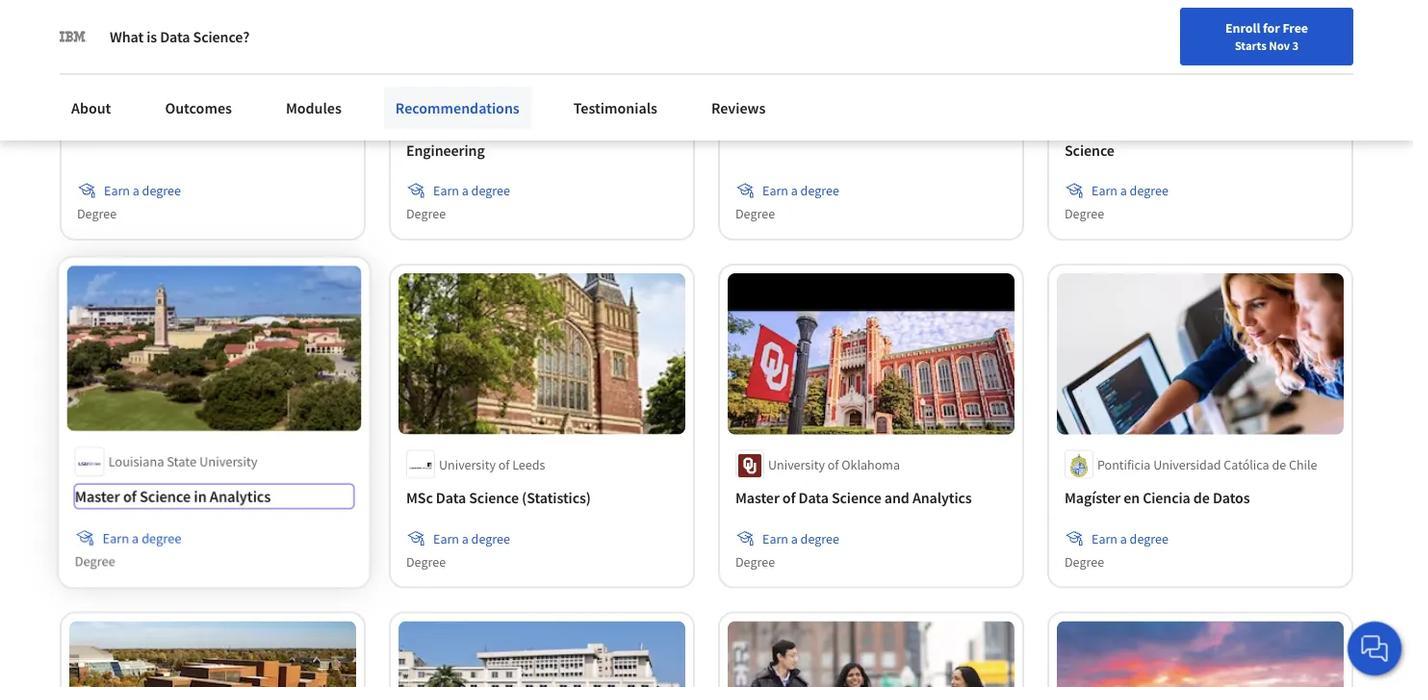 Task type: locate. For each thing, give the bounding box(es) containing it.
master down about
[[77, 118, 121, 137]]

de inside magíster en ciencia de datos link
[[1194, 489, 1210, 508]]

data
[[160, 27, 190, 46], [193, 118, 223, 137], [538, 118, 568, 137], [867, 118, 897, 137], [1265, 118, 1295, 137], [436, 489, 466, 508], [799, 489, 829, 508]]

science inside master of science in data analytics engineering
[[469, 118, 519, 137]]

master of science in data science link
[[736, 116, 1007, 139]]

earn a degree down master of science in analytics on the left bottom of page
[[103, 530, 181, 548]]

in inside master of science in data analytics engineering
[[522, 118, 535, 137]]

earn down engineering
[[433, 182, 459, 200]]

degree down master of science in data science
[[801, 182, 840, 200]]

earn a degree for master of applied data science
[[104, 182, 181, 200]]

of left oklahoma
[[828, 456, 839, 474]]

master down reviews
[[736, 118, 780, 137]]

a down master of science in analytics on the left bottom of page
[[132, 530, 139, 548]]

of left applied
[[124, 118, 137, 137]]

0 horizontal spatial de
[[1194, 489, 1210, 508]]

of inside master of computer science in data science
[[1112, 118, 1125, 137]]

of for university of oklahoma
[[828, 456, 839, 474]]

degree
[[77, 205, 117, 223], [406, 205, 446, 223], [736, 205, 775, 223], [1065, 205, 1105, 223], [76, 554, 116, 571], [406, 554, 446, 571], [736, 554, 775, 571], [1065, 554, 1105, 571]]

de left datos
[[1194, 489, 1210, 508]]

earn a degree
[[104, 182, 181, 200], [433, 182, 510, 200], [763, 182, 840, 200], [1092, 182, 1169, 200], [103, 530, 181, 548], [433, 531, 510, 548], [763, 531, 840, 548], [1092, 531, 1169, 548]]

university for master of applied data science
[[110, 85, 167, 102]]

analytics down the louisiana state university
[[209, 488, 270, 508]]

earn down master of science in analytics on the left bottom of page
[[103, 530, 129, 548]]

master of applied data science link
[[77, 116, 349, 139]]

master up engineering
[[406, 118, 450, 137]]

earn a degree down master of data science and analytics
[[763, 531, 840, 548]]

degree for master of science in analytics
[[142, 530, 181, 548]]

a down master of science in data science
[[791, 182, 798, 200]]

master for master of science in data science
[[736, 118, 780, 137]]

what
[[110, 27, 144, 46]]

earn a degree down the msc data science (statistics)
[[433, 531, 510, 548]]

degree down master of science in analytics on the left bottom of page
[[142, 530, 181, 548]]

earn a degree for master of science in data analytics engineering
[[433, 182, 510, 200]]

a for master of data science and analytics
[[791, 531, 798, 548]]

chat with us image
[[1360, 634, 1390, 664]]

earn a degree down applied
[[104, 182, 181, 200]]

for
[[1263, 19, 1280, 37]]

earn a degree for master of computer science in data science
[[1092, 182, 1169, 200]]

1 horizontal spatial analytics
[[571, 118, 630, 137]]

science?
[[193, 27, 250, 46]]

analytics for master of data science and analytics
[[913, 489, 972, 508]]

degree down master of computer science in data science
[[1130, 182, 1169, 200]]

of left computer
[[1112, 118, 1125, 137]]

of right reviews 'link'
[[783, 118, 796, 137]]

degree for master of science in data analytics engineering
[[406, 205, 446, 223]]

earn down the msc data science (statistics)
[[433, 531, 459, 548]]

recommendations
[[396, 98, 520, 117]]

earn
[[104, 182, 130, 200], [433, 182, 459, 200], [763, 182, 789, 200], [1092, 182, 1118, 200], [103, 530, 129, 548], [433, 531, 459, 548], [763, 531, 789, 548], [1092, 531, 1118, 548]]

master
[[77, 118, 121, 137], [406, 118, 450, 137], [736, 118, 780, 137], [1065, 118, 1109, 137], [76, 488, 120, 508], [736, 489, 780, 508]]

earn down about 'link'
[[104, 182, 130, 200]]

a down the msc data science (statistics)
[[462, 531, 469, 548]]

earn a degree for master of science in data science
[[763, 182, 840, 200]]

of for master of science in data analytics engineering
[[453, 118, 466, 137]]

of inside master of science in data analytics engineering
[[453, 118, 466, 137]]

a down en
[[1121, 531, 1127, 548]]

earn down the magíster
[[1092, 531, 1118, 548]]

university of leeds
[[439, 456, 545, 474]]

master of science in analytics link
[[76, 486, 352, 510]]

of for master of data science and analytics
[[783, 489, 796, 508]]

earn a degree down master of science in data science
[[763, 182, 840, 200]]

of
[[169, 85, 180, 102], [124, 118, 137, 137], [453, 118, 466, 137], [783, 118, 796, 137], [1112, 118, 1125, 137], [499, 456, 510, 474], [828, 456, 839, 474], [123, 488, 137, 508], [783, 489, 796, 508]]

degree for master of science in data analytics engineering
[[471, 182, 510, 200]]

in
[[522, 118, 535, 137], [852, 118, 864, 137], [1250, 118, 1262, 137], [194, 488, 206, 508]]

and
[[885, 489, 910, 508]]

master of science in data science
[[736, 118, 950, 137]]

earn a degree for master of data science and analytics
[[763, 531, 840, 548]]

de left chile
[[1272, 456, 1287, 474]]

of for master of science in analytics
[[123, 488, 137, 508]]

earn a degree down engineering
[[433, 182, 510, 200]]

pontificia
[[1098, 456, 1151, 474]]

degree down the msc data science (statistics)
[[471, 531, 510, 548]]

university up applied
[[110, 85, 167, 102]]

analytics
[[571, 118, 630, 137], [209, 488, 270, 508], [913, 489, 972, 508]]

of down recommendations at top left
[[453, 118, 466, 137]]

michigan
[[183, 85, 234, 102]]

of down university of oklahoma
[[783, 489, 796, 508]]

1 vertical spatial de
[[1194, 489, 1210, 508]]

earn for master of science in data analytics engineering
[[433, 182, 459, 200]]

0 vertical spatial de
[[1272, 456, 1287, 474]]

1 horizontal spatial de
[[1272, 456, 1287, 474]]

of for master of applied data science
[[124, 118, 137, 137]]

a for master of science in data analytics engineering
[[462, 182, 469, 200]]

pontificia universidad católica de chile
[[1098, 456, 1318, 474]]

earn a degree down computer
[[1092, 182, 1169, 200]]

a
[[133, 182, 139, 200], [462, 182, 469, 200], [791, 182, 798, 200], [1121, 182, 1127, 200], [132, 530, 139, 548], [462, 531, 469, 548], [791, 531, 798, 548], [1121, 531, 1127, 548]]

earn for master of applied data science
[[104, 182, 130, 200]]

de for datos
[[1194, 489, 1210, 508]]

earn down master of computer science in data science
[[1092, 182, 1118, 200]]

master for master of science in data analytics engineering
[[406, 118, 450, 137]]

de
[[1272, 456, 1287, 474], [1194, 489, 1210, 508]]

master of computer science in data science
[[1065, 118, 1295, 160]]

earn a degree down en
[[1092, 531, 1169, 548]]

earn down reviews
[[763, 182, 789, 200]]

analytics inside master of science in data analytics engineering
[[571, 118, 630, 137]]

earn down master of data science and analytics
[[763, 531, 789, 548]]

outcomes
[[165, 98, 232, 117]]

earn for master of science in analytics
[[103, 530, 129, 548]]

ciencia
[[1143, 489, 1191, 508]]

outcomes link
[[153, 87, 244, 129]]

(statistics)
[[522, 489, 591, 508]]

master of science in analytics
[[76, 488, 270, 508]]

in inside master of computer science in data science
[[1250, 118, 1262, 137]]

university up master of data science and analytics
[[768, 456, 825, 474]]

analytics down testimonials
[[571, 118, 630, 137]]

master down louisiana
[[76, 488, 120, 508]]

degree for magíster en ciencia de datos
[[1065, 554, 1105, 571]]

of for university of leeds
[[499, 456, 510, 474]]

of for master of science in data science
[[783, 118, 796, 137]]

earn a degree for master of science in analytics
[[103, 530, 181, 548]]

science
[[226, 118, 276, 137], [469, 118, 519, 137], [799, 118, 849, 137], [900, 118, 950, 137], [1197, 118, 1247, 137], [1065, 141, 1115, 160], [140, 488, 191, 508], [469, 489, 519, 508], [832, 489, 882, 508]]

degree down applied
[[142, 182, 181, 200]]

ibm image
[[60, 23, 87, 50]]

of for master of computer science in data science
[[1112, 118, 1125, 137]]

of left leeds
[[499, 456, 510, 474]]

of left michigan
[[169, 85, 180, 102]]

applied
[[140, 118, 190, 137]]

university
[[110, 85, 167, 102], [516, 85, 573, 102], [199, 455, 257, 472], [439, 456, 496, 474], [768, 456, 825, 474]]

master of computer science in data science link
[[1065, 116, 1337, 162]]

menu item
[[1009, 19, 1133, 82]]

a down engineering
[[462, 182, 469, 200]]

a down master of data science and analytics
[[791, 531, 798, 548]]

católica
[[1224, 456, 1270, 474]]

analytics right and
[[913, 489, 972, 508]]

a down master of computer science in data science
[[1121, 182, 1127, 200]]

master left computer
[[1065, 118, 1109, 137]]

earn for master of data science and analytics
[[763, 531, 789, 548]]

master of science in data analytics engineering link
[[406, 116, 678, 162]]

data inside the master of data science and analytics link
[[799, 489, 829, 508]]

louisiana
[[109, 455, 164, 472]]

master down university of oklahoma
[[736, 489, 780, 508]]

master inside master of computer science in data science
[[1065, 118, 1109, 137]]

starts
[[1235, 38, 1267, 53]]

earn a degree for msc data science (statistics)
[[433, 531, 510, 548]]

degree down magíster en ciencia de datos
[[1130, 531, 1169, 548]]

degree
[[142, 182, 181, 200], [471, 182, 510, 200], [801, 182, 840, 200], [1130, 182, 1169, 200], [142, 530, 181, 548], [471, 531, 510, 548], [801, 531, 840, 548], [1130, 531, 1169, 548]]

university for master of data science and analytics
[[768, 456, 825, 474]]

university up the msc data science (statistics)
[[439, 456, 496, 474]]

master for master of science in analytics
[[76, 488, 120, 508]]

modules
[[286, 98, 342, 117]]

a down master of applied data science
[[133, 182, 139, 200]]

master inside master of science in data analytics engineering
[[406, 118, 450, 137]]

2 horizontal spatial analytics
[[913, 489, 972, 508]]

of down louisiana
[[123, 488, 137, 508]]

degree down master of data science and analytics
[[801, 531, 840, 548]]

degree down master of science in data analytics engineering
[[471, 182, 510, 200]]



Task type: describe. For each thing, give the bounding box(es) containing it.
degree for master of science in analytics
[[76, 554, 116, 571]]

a for master of science in analytics
[[132, 530, 139, 548]]

chile
[[1289, 456, 1318, 474]]

oklahoma
[[842, 456, 900, 474]]

degree for master of computer science in data science
[[1065, 205, 1105, 223]]

enroll for free starts nov 3
[[1226, 19, 1309, 53]]

master for master of applied data science
[[77, 118, 121, 137]]

university for msc data science (statistics)
[[439, 456, 496, 474]]

northeastern
[[439, 85, 513, 102]]

louisiana state university
[[109, 455, 257, 472]]

university of oklahoma
[[768, 456, 900, 474]]

msc data science (statistics)
[[406, 489, 591, 508]]

leeds
[[512, 456, 545, 474]]

recommendations link
[[384, 87, 531, 129]]

degree for master of science in data science
[[801, 182, 840, 200]]

free
[[1283, 19, 1309, 37]]

magíster
[[1065, 489, 1121, 508]]

msc
[[406, 489, 433, 508]]

degree for master of data science and analytics
[[801, 531, 840, 548]]

reviews link
[[700, 87, 778, 129]]

en
[[1124, 489, 1140, 508]]

msc data science (statistics) link
[[406, 487, 678, 510]]

master of data science and analytics link
[[736, 487, 1007, 510]]

in for master of science in analytics
[[194, 488, 206, 508]]

data inside master of science in data analytics engineering
[[538, 118, 568, 137]]

universidad
[[1154, 456, 1221, 474]]

a for master of computer science in data science
[[1121, 182, 1127, 200]]

degree for master of data science and analytics
[[736, 554, 775, 571]]

earn for magíster en ciencia de datos
[[1092, 531, 1118, 548]]

data inside msc data science (statistics) link
[[436, 489, 466, 508]]

3
[[1293, 38, 1299, 53]]

earn for master of science in data science
[[763, 182, 789, 200]]

master of science in data analytics engineering
[[406, 118, 630, 160]]

magíster en ciencia de datos
[[1065, 489, 1250, 508]]

datos
[[1213, 489, 1250, 508]]

about link
[[60, 87, 123, 129]]

data inside master of computer science in data science
[[1265, 118, 1295, 137]]

0 horizontal spatial analytics
[[209, 488, 270, 508]]

testimonials
[[574, 98, 658, 117]]

degree for msc data science (statistics)
[[406, 554, 446, 571]]

testimonials link
[[562, 87, 669, 129]]

degree for master of computer science in data science
[[1130, 182, 1169, 200]]

earn a degree for magíster en ciencia de datos
[[1092, 531, 1169, 548]]

de for chile
[[1272, 456, 1287, 474]]

a for master of applied data science
[[133, 182, 139, 200]]

degree for master of applied data science
[[142, 182, 181, 200]]

modules link
[[274, 87, 353, 129]]

northeastern university
[[439, 85, 573, 102]]

earn for msc data science (statistics)
[[433, 531, 459, 548]]

of for university of michigan
[[169, 85, 180, 102]]

in for master of science in data science
[[852, 118, 864, 137]]

degree for msc data science (statistics)
[[471, 531, 510, 548]]

about
[[71, 98, 111, 117]]

is
[[147, 27, 157, 46]]

university up master of science in data analytics engineering 'link'
[[516, 85, 573, 102]]

degree for master of science in data science
[[736, 205, 775, 223]]

university up master of science in analytics link
[[199, 455, 257, 472]]

enroll
[[1226, 19, 1261, 37]]

master of applied data science
[[77, 118, 276, 137]]

engineering
[[406, 141, 485, 160]]

master for master of data science and analytics
[[736, 489, 780, 508]]

earn for master of computer science in data science
[[1092, 182, 1118, 200]]

a for master of science in data science
[[791, 182, 798, 200]]

a for magíster en ciencia de datos
[[1121, 531, 1127, 548]]

degree for master of applied data science
[[77, 205, 117, 223]]

university of michigan
[[110, 85, 234, 102]]

magíster en ciencia de datos link
[[1065, 487, 1337, 510]]

computer
[[1128, 118, 1194, 137]]

what is data science?
[[110, 27, 250, 46]]

master for master of computer science in data science
[[1065, 118, 1109, 137]]

reviews
[[712, 98, 766, 117]]

coursera image
[[23, 16, 145, 46]]

data inside master of science in data science link
[[867, 118, 897, 137]]

state
[[167, 455, 196, 472]]

in for master of science in data analytics engineering
[[522, 118, 535, 137]]

master of data science and analytics
[[736, 489, 972, 508]]

a for msc data science (statistics)
[[462, 531, 469, 548]]

degree for magíster en ciencia de datos
[[1130, 531, 1169, 548]]

data inside master of applied data science link
[[193, 118, 223, 137]]

analytics for master of science in data analytics engineering
[[571, 118, 630, 137]]

nov
[[1269, 38, 1290, 53]]



Task type: vqa. For each thing, say whether or not it's contained in the screenshot.
Free in the top right of the page
yes



